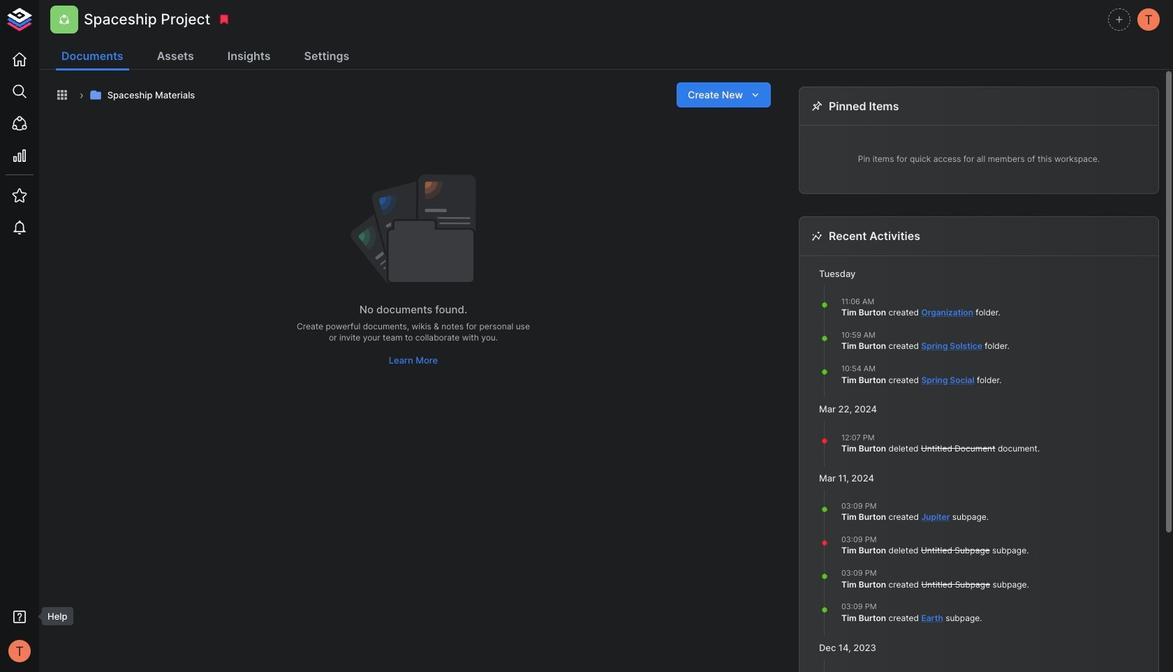 Task type: vqa. For each thing, say whether or not it's contained in the screenshot.
Tooltip
yes



Task type: locate. For each thing, give the bounding box(es) containing it.
tooltip
[[32, 608, 73, 626]]



Task type: describe. For each thing, give the bounding box(es) containing it.
remove bookmark image
[[218, 13, 231, 26]]



